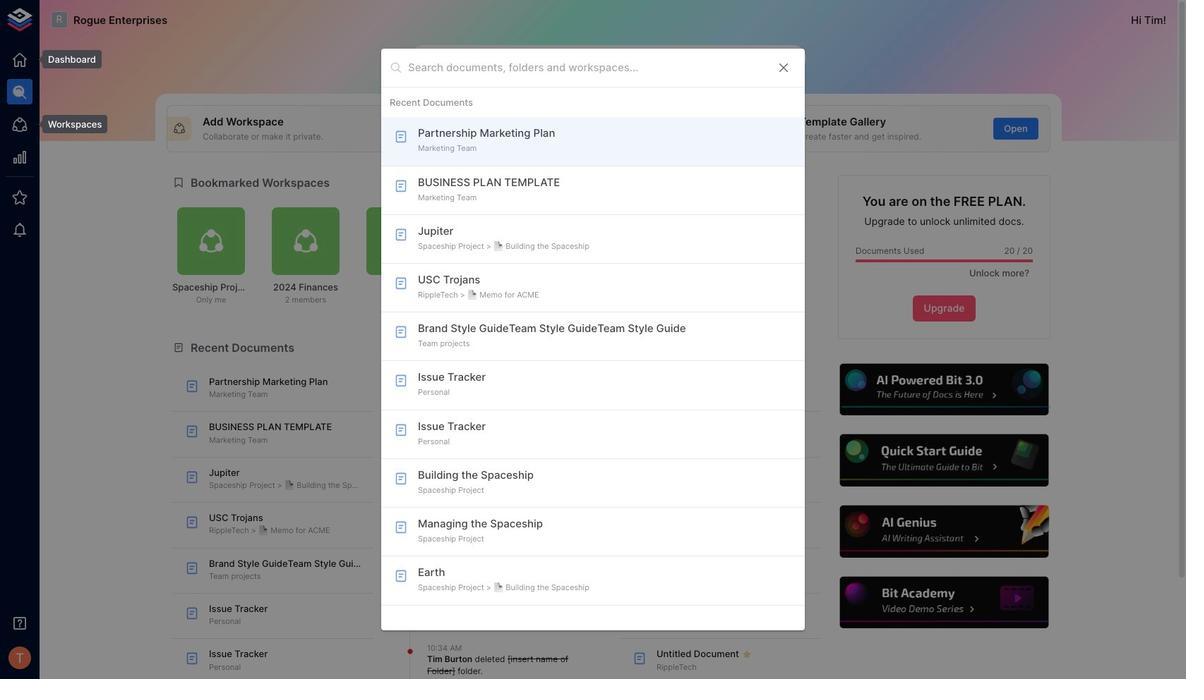 Task type: vqa. For each thing, say whether or not it's contained in the screenshot.
further at the left of page
no



Task type: locate. For each thing, give the bounding box(es) containing it.
0 vertical spatial tooltip
[[32, 50, 102, 69]]

2 help image from the top
[[838, 433, 1051, 489]]

2 tooltip from the top
[[32, 115, 108, 134]]

1 vertical spatial tooltip
[[32, 115, 108, 134]]

dialog
[[381, 48, 805, 632]]

help image
[[838, 362, 1051, 418], [838, 433, 1051, 489], [838, 504, 1051, 560], [838, 575, 1051, 632]]

4 help image from the top
[[838, 575, 1051, 632]]

tooltip
[[32, 50, 102, 69], [32, 115, 108, 134]]



Task type: describe. For each thing, give the bounding box(es) containing it.
Search documents, folders and workspaces... text field
[[408, 57, 765, 78]]

1 help image from the top
[[838, 362, 1051, 418]]

3 help image from the top
[[838, 504, 1051, 560]]

1 tooltip from the top
[[32, 50, 102, 69]]



